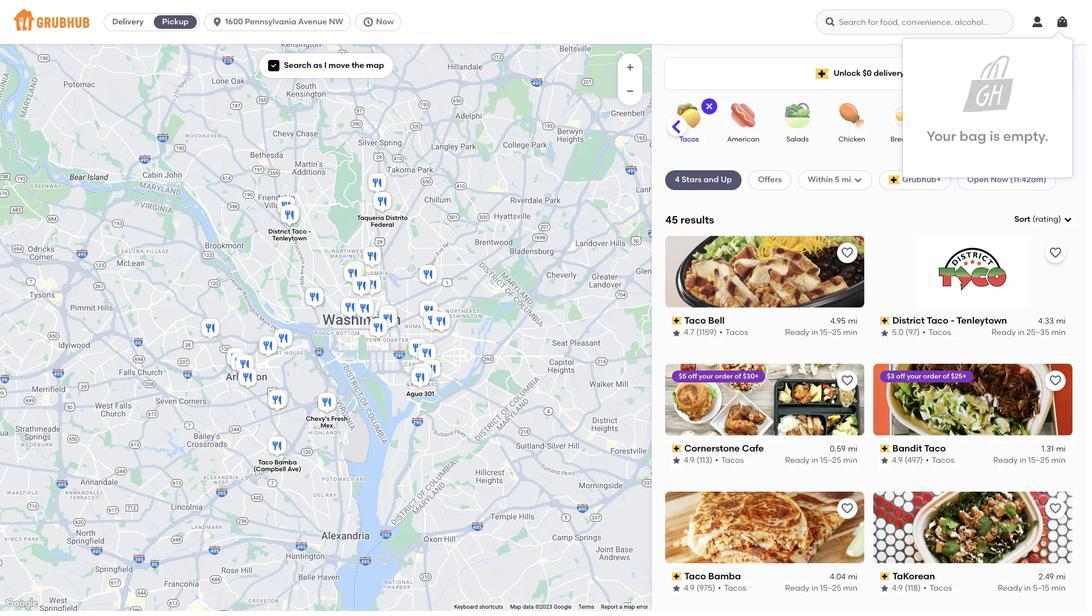 Task type: vqa. For each thing, say whether or not it's contained in the screenshot.
bottom Sol Mexican Grill image
yes



Task type: describe. For each thing, give the bounding box(es) containing it.
sort ( rating )
[[1015, 215, 1062, 224]]

your for cornerstone
[[699, 372, 714, 380]]

delivery button
[[104, 13, 152, 31]]

your bag is empty. tooltip
[[903, 32, 1073, 177]]

the
[[352, 61, 365, 70]]

breakfast image
[[887, 103, 927, 128]]

agua 301
[[406, 391, 434, 398]]

open now (11:42am)
[[968, 175, 1047, 185]]

nw
[[329, 17, 343, 27]]

bamba for taco bamba
[[709, 571, 741, 582]]

in for district taco - tenleytown
[[1018, 328, 1025, 338]]

ready in 15–25 min for bandit taco
[[994, 456, 1066, 465]]

your
[[927, 128, 957, 144]]

california tortilla image
[[272, 327, 295, 352]]

45 results
[[666, 213, 715, 226]]

taco bell
[[685, 315, 725, 326]]

none field containing sort
[[1015, 214, 1073, 225]]

save this restaurant button for taco bell
[[838, 243, 858, 263]]

ready for taco bell
[[786, 328, 810, 338]]

of for cafe
[[735, 372, 742, 380]]

empty.
[[1004, 128, 1049, 144]]

bell
[[709, 315, 725, 326]]

delivery
[[112, 17, 144, 27]]

ready in 15–25 min for taco bamba
[[786, 584, 858, 593]]

abi azteca grill & bar image
[[266, 389, 289, 414]]

district taco - tenleytown
[[893, 315, 1008, 326]]

chevy's fresh mex
[[306, 416, 348, 430]]

4.9 (113)
[[684, 456, 713, 465]]

- inside taqueria distrito federal district taco - tenleytown
[[308, 228, 311, 236]]

4.9 for bandit
[[893, 456, 903, 465]]

now inside 'button'
[[376, 17, 394, 27]]

taqueria distrito federal image
[[371, 190, 394, 215]]

taco inside 'taco bamba (campbell ave)'
[[258, 459, 273, 466]]

(113)
[[697, 456, 713, 465]]

25–35
[[1027, 328, 1050, 338]]

mi for district taco - tenleytown
[[1057, 316, 1066, 326]]

mexicali blues image
[[257, 335, 280, 359]]

taqueria distrito federal district taco - tenleytown
[[268, 215, 408, 242]]

the well dressed burrito image
[[339, 296, 362, 321]]

taco bamba logo image
[[666, 492, 865, 563]]

search as i move the map
[[284, 61, 384, 70]]

4.04
[[830, 572, 846, 582]]

ave)
[[288, 466, 301, 473]]

american image
[[724, 103, 764, 128]]

is
[[990, 128, 1000, 144]]

within
[[808, 175, 833, 185]]

of for taco
[[943, 372, 950, 380]]

main navigation navigation
[[0, 0, 1087, 44]]

keyboard shortcuts
[[454, 604, 504, 610]]

save this restaurant image for takorean
[[1049, 502, 1063, 515]]

• tacos for taco bamba
[[718, 584, 747, 593]]

)
[[1059, 215, 1062, 224]]

stars
[[682, 175, 702, 185]]

tacos for bandit taco
[[932, 456, 955, 465]]

taco bell image
[[199, 317, 222, 342]]

tacos down the tacos image
[[680, 135, 699, 143]]

uncle julio's image
[[225, 346, 247, 371]]

minus icon image
[[625, 85, 636, 97]]

1.31
[[1042, 444, 1055, 454]]

1 vertical spatial district
[[893, 315, 925, 326]]

5.0
[[893, 328, 904, 338]]

tenleytown inside taqueria distrito federal district taco - tenleytown
[[272, 235, 307, 242]]

j & j carryout image
[[366, 171, 389, 196]]

map
[[510, 604, 522, 610]]

tacos for district taco - tenleytown
[[929, 328, 952, 338]]

svg image inside now 'button'
[[363, 16, 374, 28]]

min for taco bell
[[844, 328, 858, 338]]

(1159)
[[697, 328, 717, 338]]

grubhub+
[[903, 175, 942, 185]]

qdoba mexican eats image
[[367, 316, 390, 341]]

in for bandit taco
[[1020, 456, 1027, 465]]

15–25 for bandit taco
[[1029, 456, 1050, 465]]

mex
[[321, 422, 333, 430]]

burritos
[[1003, 135, 1028, 143]]

grubhub plus flag logo image for grubhub+
[[889, 176, 900, 185]]

cornerstone
[[685, 443, 740, 454]]

4.7 (1159)
[[684, 328, 717, 338]]

©2023
[[536, 604, 553, 610]]

ready for takorean
[[998, 584, 1023, 593]]

(497)
[[905, 456, 924, 465]]

subscription pass image left "takorean"
[[881, 573, 891, 581]]

breakfast
[[891, 135, 922, 143]]

cafe
[[742, 443, 764, 454]]

(11:42am)
[[1011, 175, 1047, 185]]

sushi image
[[941, 103, 981, 128]]

301
[[424, 391, 434, 398]]

taco inside taqueria distrito federal district taco - tenleytown
[[292, 228, 307, 236]]

terms link
[[579, 604, 595, 610]]

ready for bandit taco
[[994, 456, 1018, 465]]

report a map error
[[601, 604, 649, 610]]

star icon image for taco bell
[[672, 329, 681, 338]]

takorean image
[[411, 362, 434, 387]]

0.59 mi
[[830, 444, 858, 454]]

(
[[1033, 215, 1036, 224]]

save this restaurant button for taco bamba
[[838, 498, 858, 519]]

bandit taco logo image
[[874, 364, 1073, 436]]

ready in 5–15 min
[[998, 584, 1066, 593]]

$5
[[679, 372, 687, 380]]

agua
[[406, 391, 423, 398]]

report
[[601, 604, 618, 610]]

• for district taco - tenleytown
[[923, 328, 926, 338]]

• tacos for district taco - tenleytown
[[923, 328, 952, 338]]

move
[[329, 61, 350, 70]]

takorean logo image
[[874, 492, 1073, 563]]

district taco - tenleytown logo image
[[917, 236, 1030, 308]]

in for cornerstone cafe
[[812, 456, 819, 465]]

• for cornerstone cafe
[[716, 456, 719, 465]]

chupacabra latin kitchen & taqueria image
[[422, 309, 444, 334]]

el rey ballston image
[[229, 351, 251, 376]]

pennsylvania
[[245, 17, 296, 27]]

tacos for taco bamba
[[724, 584, 747, 593]]

4.9 for cornerstone
[[684, 456, 695, 465]]

min for district taco - tenleytown
[[1052, 328, 1066, 338]]

ready in 25–35 min
[[992, 328, 1066, 338]]

star icon image for takorean
[[881, 584, 890, 593]]

mi right 5
[[842, 175, 852, 185]]

taqueria al lado image
[[342, 262, 365, 287]]

• tacos for bandit taco
[[926, 456, 955, 465]]

2.49
[[1039, 572, 1055, 582]]

4.95
[[831, 316, 846, 326]]

tacos for taco bell
[[726, 328, 748, 338]]

la plaza restaurant image
[[416, 342, 439, 367]]

1600
[[225, 17, 243, 27]]

chevy's fresh mex image
[[316, 391, 338, 416]]

taqueria habanero bryant st image
[[417, 263, 440, 288]]

google image
[[3, 597, 40, 611]]

ready in 15–25 min for taco bell
[[786, 328, 858, 338]]

1600 pennsylvania avenue nw button
[[204, 13, 355, 31]]

grubhub plus flag logo image for unlock $0 delivery fees
[[816, 68, 830, 79]]

save this restaurant image for taco bell
[[841, 246, 855, 260]]

pickup
[[162, 17, 189, 27]]

el paso cafe image
[[237, 366, 259, 391]]

(97)
[[906, 328, 920, 338]]

sort
[[1015, 215, 1031, 224]]

fresh
[[331, 416, 348, 423]]

sushi
[[952, 135, 970, 143]]

15–25 for taco bamba
[[821, 584, 842, 593]]

0 horizontal spatial bandit taco image
[[280, 203, 302, 228]]

1 horizontal spatial -
[[951, 315, 955, 326]]

mi for taco bell
[[849, 316, 858, 326]]

unlock $0 delivery fees
[[834, 68, 923, 78]]

• for taco bamba
[[718, 584, 722, 593]]

tacos for cornerstone cafe
[[722, 456, 744, 465]]

keyboard
[[454, 604, 478, 610]]

map region
[[0, 0, 726, 611]]

alero restaurant image
[[361, 273, 384, 298]]

$25+
[[952, 372, 967, 380]]

order for bandit
[[924, 372, 942, 380]]



Task type: locate. For each thing, give the bounding box(es) containing it.
off right $5
[[688, 372, 698, 380]]

in for taco bell
[[812, 328, 819, 338]]

min down "2.49 mi"
[[1052, 584, 1066, 593]]

chicken image
[[833, 103, 872, 128]]

15–25 down 1.31
[[1029, 456, 1050, 465]]

your for bandit
[[907, 372, 922, 380]]

off for cornerstone
[[688, 372, 698, 380]]

report a map error link
[[601, 604, 649, 610]]

2 horizontal spatial svg image
[[1031, 15, 1045, 29]]

tenleytown
[[272, 235, 307, 242], [957, 315, 1008, 326]]

of left $25+
[[943, 372, 950, 380]]

0 vertical spatial bandit taco image
[[280, 203, 302, 228]]

1 horizontal spatial now
[[991, 175, 1009, 185]]

0 horizontal spatial sol mexican grill image
[[275, 195, 298, 220]]

open
[[968, 175, 989, 185]]

chaia chinatown image
[[377, 307, 400, 332]]

min down 1.31 mi on the bottom
[[1052, 456, 1066, 465]]

4.33 mi
[[1039, 316, 1066, 326]]

4.9 for taco
[[684, 584, 695, 593]]

cornerstone cafe logo image
[[666, 364, 865, 436]]

1 horizontal spatial bandit taco image
[[350, 275, 373, 299]]

search
[[284, 61, 312, 70]]

0 horizontal spatial map
[[366, 61, 384, 70]]

4.9 left "(118)"
[[893, 584, 903, 593]]

delivery
[[874, 68, 905, 78]]

0 vertical spatial bamba
[[275, 459, 297, 466]]

• right (975)
[[718, 584, 722, 593]]

svg image
[[1031, 15, 1045, 29], [212, 16, 223, 28], [705, 102, 714, 111]]

subscription pass image for bandit
[[881, 445, 891, 453]]

grubhub plus flag logo image
[[816, 68, 830, 79], [889, 176, 900, 185]]

star icon image left 4.7
[[672, 329, 681, 338]]

• for bandit taco
[[926, 456, 930, 465]]

1 horizontal spatial off
[[897, 372, 906, 380]]

error
[[637, 604, 649, 610]]

(118)
[[905, 584, 921, 593]]

rinconcito tex-mex salvadorean image
[[361, 245, 384, 270]]

save this restaurant button for district taco - tenleytown
[[1046, 243, 1066, 263]]

$5 off your order of $30+
[[679, 372, 759, 380]]

subscription pass image left taco bell
[[672, 317, 682, 325]]

super tacos and bakery image
[[344, 260, 367, 285]]

45
[[666, 213, 678, 226]]

1 horizontal spatial tenleytown
[[957, 315, 1008, 326]]

• tacos for cornerstone cafe
[[716, 456, 744, 465]]

your bag is empty.
[[927, 128, 1049, 144]]

(975)
[[697, 584, 716, 593]]

1 order from the left
[[715, 372, 733, 380]]

0 horizontal spatial order
[[715, 372, 733, 380]]

los chamacos mexican restaurant image
[[268, 388, 290, 413]]

tacos down bandit taco
[[932, 456, 955, 465]]

bamba for taco bamba (campbell ave)
[[275, 459, 297, 466]]

- down district taco - tenleytown logo
[[951, 315, 955, 326]]

map right the at the top
[[366, 61, 384, 70]]

far east taco grille image
[[418, 299, 440, 324]]

order left $30+ at the bottom right of page
[[715, 372, 733, 380]]

data
[[523, 604, 534, 610]]

4.9 (118)
[[893, 584, 921, 593]]

• tacos down cornerstone cafe
[[716, 456, 744, 465]]

tacos down taco bamba
[[724, 584, 747, 593]]

of left $30+ at the bottom right of page
[[735, 372, 742, 380]]

distrito
[[386, 215, 408, 222]]

min down 4.33 mi
[[1052, 328, 1066, 338]]

i
[[324, 61, 327, 70]]

star icon image left 4.9 (497) in the bottom right of the page
[[881, 456, 890, 465]]

dessert image
[[1050, 103, 1087, 128]]

chevy's
[[306, 416, 330, 423]]

2 of from the left
[[943, 372, 950, 380]]

1 vertical spatial map
[[624, 604, 635, 610]]

mi for takorean
[[1057, 572, 1066, 582]]

terms
[[579, 604, 595, 610]]

ready in 15–25 min for cornerstone cafe
[[786, 456, 858, 465]]

• tacos down district taco - tenleytown in the right of the page
[[923, 328, 952, 338]]

- right district taco - tenleytown icon
[[308, 228, 311, 236]]

order left $25+
[[924, 372, 942, 380]]

las placitas image
[[421, 358, 443, 383]]

4.33
[[1039, 316, 1055, 326]]

jaco juice & taco bar of georgetown dc image
[[303, 286, 326, 311]]

0 vertical spatial grubhub plus flag logo image
[[816, 68, 830, 79]]

plus icon image
[[625, 62, 636, 73]]

• tacos down bandit taco
[[926, 456, 955, 465]]

district taco - tenleytown image
[[278, 204, 301, 229]]

star icon image for district taco - tenleytown
[[881, 329, 890, 338]]

1 horizontal spatial sol mexican grill image
[[430, 310, 453, 335]]

1 horizontal spatial svg image
[[705, 102, 714, 111]]

tenleytown down district taco - tenleytown icon
[[272, 235, 307, 242]]

district inside taqueria distrito federal district taco - tenleytown
[[268, 228, 291, 236]]

mi right the 2.49
[[1057, 572, 1066, 582]]

0 vertical spatial map
[[366, 61, 384, 70]]

map data ©2023 google
[[510, 604, 572, 610]]

min down 0.59 mi
[[844, 456, 858, 465]]

1 horizontal spatial your
[[907, 372, 922, 380]]

mi right 4.04
[[849, 572, 858, 582]]

star icon image left 4.9 (975)
[[672, 584, 681, 593]]

mi for bandit taco
[[1057, 444, 1066, 454]]

15–25 for taco bell
[[821, 328, 842, 338]]

taqueria
[[357, 215, 384, 222]]

0 horizontal spatial -
[[308, 228, 311, 236]]

min for bandit taco
[[1052, 456, 1066, 465]]

subscription pass image right the 4.95 mi
[[881, 317, 891, 325]]

save this restaurant image for district taco - tenleytown
[[1049, 246, 1063, 260]]

mi right 1.31
[[1057, 444, 1066, 454]]

0 vertical spatial district
[[268, 228, 291, 236]]

ready in 15–25 min down 4.04
[[786, 584, 858, 593]]

off
[[688, 372, 698, 380], [897, 372, 906, 380]]

google
[[554, 604, 572, 610]]

subscription pass image left bandit
[[881, 445, 891, 453]]

star icon image left 5.0
[[881, 329, 890, 338]]

taco bell logo image
[[666, 236, 865, 308]]

grubhub plus flag logo image left "unlock"
[[816, 68, 830, 79]]

1 vertical spatial subscription pass image
[[672, 573, 682, 581]]

4.9 left (975)
[[684, 584, 695, 593]]

tacos down district taco - tenleytown in the right of the page
[[929, 328, 952, 338]]

as
[[313, 61, 323, 70]]

subscription pass image
[[672, 317, 682, 325], [881, 317, 891, 325], [881, 445, 891, 453], [881, 573, 891, 581]]

within 5 mi
[[808, 175, 852, 185]]

2.49 mi
[[1039, 572, 1066, 582]]

• for taco bell
[[720, 328, 723, 338]]

1.31 mi
[[1042, 444, 1066, 454]]

1 horizontal spatial grubhub plus flag logo image
[[889, 176, 900, 185]]

1 vertical spatial bandit taco image
[[350, 275, 373, 299]]

star icon image for bandit taco
[[881, 456, 890, 465]]

None field
[[1015, 214, 1073, 225]]

mi right 0.59
[[849, 444, 858, 454]]

save this restaurant button
[[838, 243, 858, 263], [1046, 243, 1066, 263], [838, 371, 858, 391], [1046, 371, 1066, 391], [838, 498, 858, 519], [1046, 498, 1066, 519]]

now right open
[[991, 175, 1009, 185]]

2 order from the left
[[924, 372, 942, 380]]

5.0 (97)
[[893, 328, 920, 338]]

1 subscription pass image from the top
[[672, 445, 682, 453]]

0 horizontal spatial now
[[376, 17, 394, 27]]

bamba
[[275, 459, 297, 466], [709, 571, 741, 582]]

save this restaurant image for taco bamba
[[841, 502, 855, 515]]

0 horizontal spatial tenleytown
[[272, 235, 307, 242]]

off right $3
[[897, 372, 906, 380]]

subscription pass image left taco bamba
[[672, 573, 682, 581]]

15–25 for cornerstone cafe
[[821, 456, 842, 465]]

sol mexican grill image
[[275, 195, 298, 220], [430, 310, 453, 335]]

4.95 mi
[[831, 316, 858, 326]]

save this restaurant image
[[1049, 374, 1063, 388], [841, 502, 855, 515], [1049, 502, 1063, 515]]

map right "a" at the bottom right of the page
[[624, 604, 635, 610]]

bandit taco image
[[280, 203, 302, 228], [350, 275, 373, 299]]

1 vertical spatial bamba
[[709, 571, 741, 582]]

map
[[366, 61, 384, 70], [624, 604, 635, 610]]

now right nw
[[376, 17, 394, 27]]

4.7
[[684, 328, 695, 338]]

star icon image for taco bamba
[[672, 584, 681, 593]]

in
[[812, 328, 819, 338], [1018, 328, 1025, 338], [812, 456, 819, 465], [1020, 456, 1027, 465], [812, 584, 819, 593], [1025, 584, 1032, 593]]

0 vertical spatial tenleytown
[[272, 235, 307, 242]]

subscription pass image left cornerstone
[[672, 445, 682, 453]]

1 horizontal spatial order
[[924, 372, 942, 380]]

15–25 down 0.59
[[821, 456, 842, 465]]

4.9 down bandit
[[893, 456, 903, 465]]

grubhub plus flag logo image left grubhub+
[[889, 176, 900, 185]]

4
[[675, 175, 680, 185]]

district
[[268, 228, 291, 236], [893, 315, 925, 326]]

1 off from the left
[[688, 372, 698, 380]]

ready in 15–25 min down 1.31
[[994, 456, 1066, 465]]

bag
[[960, 128, 987, 144]]

5
[[835, 175, 840, 185]]

0 vertical spatial subscription pass image
[[672, 445, 682, 453]]

tacos down cornerstone cafe
[[722, 456, 744, 465]]

4.9 (975)
[[684, 584, 716, 593]]

• down the bell
[[720, 328, 723, 338]]

2 subscription pass image from the top
[[672, 573, 682, 581]]

svg image inside 1600 pennsylvania avenue nw button
[[212, 16, 223, 28]]

• right (497)
[[926, 456, 930, 465]]

1 horizontal spatial map
[[624, 604, 635, 610]]

federal
[[371, 221, 394, 229]]

subscription pass image for taco
[[672, 317, 682, 325]]

taco bamba
[[685, 571, 741, 582]]

min down the 4.95 mi
[[844, 328, 858, 338]]

min for cornerstone cafe
[[844, 456, 858, 465]]

1 of from the left
[[735, 372, 742, 380]]

mi for taco bamba
[[849, 572, 858, 582]]

1 vertical spatial tenleytown
[[957, 315, 1008, 326]]

subscription pass image for district
[[881, 317, 891, 325]]

sol mexican grill image
[[377, 304, 400, 329]]

• tacos down taco bamba
[[718, 584, 747, 593]]

taco
[[292, 228, 307, 236], [685, 315, 706, 326], [927, 315, 949, 326], [925, 443, 946, 454], [258, 459, 273, 466], [685, 571, 706, 582]]

(campbell
[[254, 466, 286, 473]]

• right (97)
[[923, 328, 926, 338]]

1 horizontal spatial bamba
[[709, 571, 741, 582]]

tacos image
[[670, 103, 709, 128]]

2 your from the left
[[907, 372, 922, 380]]

your right $5
[[699, 372, 714, 380]]

tenleytown up ready in 25–35 min
[[957, 315, 1008, 326]]

min down 4.04 mi
[[844, 584, 858, 593]]

bandit taco
[[893, 443, 946, 454]]

ready in 15–25 min down '4.95'
[[786, 328, 858, 338]]

$0
[[863, 68, 872, 78]]

1600 pennsylvania avenue nw
[[225, 17, 343, 27]]

and
[[704, 175, 719, 185]]

save this restaurant button for takorean
[[1046, 498, 1066, 519]]

unlock
[[834, 68, 861, 78]]

star icon image for cornerstone cafe
[[672, 456, 681, 465]]

burritos image
[[996, 103, 1035, 128]]

0 horizontal spatial district
[[268, 228, 291, 236]]

• tacos for taco bell
[[720, 328, 748, 338]]

1 vertical spatial sol mexican grill image
[[430, 310, 453, 335]]

$3 off your order of $25+
[[887, 372, 967, 380]]

taco bamba (campbell ave)
[[254, 459, 301, 473]]

salads
[[787, 135, 809, 143]]

fees
[[907, 68, 923, 78]]

ready for district taco - tenleytown
[[992, 328, 1017, 338]]

chicken
[[839, 135, 866, 143]]

Search for food, convenience, alcohol... search field
[[816, 10, 1014, 35]]

• tacos right "(118)"
[[924, 584, 953, 593]]

now button
[[355, 13, 406, 31]]

your
[[699, 372, 714, 380], [907, 372, 922, 380]]

15–25 down 4.04
[[821, 584, 842, 593]]

• right "(118)"
[[924, 584, 927, 593]]

2 off from the left
[[897, 372, 906, 380]]

burrito brothers image
[[406, 337, 429, 362]]

shortcuts
[[480, 604, 504, 610]]

1 your from the left
[[699, 372, 714, 380]]

min for taco bamba
[[844, 584, 858, 593]]

0 horizontal spatial your
[[699, 372, 714, 380]]

0 horizontal spatial of
[[735, 372, 742, 380]]

avenue
[[298, 17, 327, 27]]

bamba inside 'taco bamba (campbell ave)'
[[275, 459, 297, 466]]

$30+
[[743, 372, 759, 380]]

svg image
[[1056, 15, 1070, 29], [363, 16, 374, 28], [825, 16, 837, 28], [271, 62, 277, 69], [854, 176, 863, 185], [1064, 215, 1073, 224]]

• tacos for takorean
[[924, 584, 953, 593]]

tacos right "(118)"
[[930, 584, 953, 593]]

15–25
[[821, 328, 842, 338], [821, 456, 842, 465], [1029, 456, 1050, 465], [821, 584, 842, 593]]

mi right '4.95'
[[849, 316, 858, 326]]

taco bamba image
[[234, 353, 256, 378]]

15–25 down '4.95'
[[821, 328, 842, 338]]

$3
[[887, 372, 895, 380]]

tacos for takorean
[[930, 584, 953, 593]]

• right (113)
[[716, 456, 719, 465]]

1 vertical spatial now
[[991, 175, 1009, 185]]

taco bamba (campbell ave) image
[[266, 435, 289, 460]]

subscription pass image for cornerstone cafe
[[672, 445, 682, 453]]

0 vertical spatial sol mexican grill image
[[275, 195, 298, 220]]

0 horizontal spatial off
[[688, 372, 698, 380]]

order for cornerstone
[[715, 372, 733, 380]]

subscription pass image for taco bamba
[[672, 573, 682, 581]]

0 horizontal spatial grubhub plus flag logo image
[[816, 68, 830, 79]]

in for takorean
[[1025, 584, 1032, 593]]

ready in 15–25 min
[[786, 328, 858, 338], [786, 456, 858, 465], [994, 456, 1066, 465], [786, 584, 858, 593]]

star icon image left '4.9 (118)'
[[881, 584, 890, 593]]

4.9 left (113)
[[684, 456, 695, 465]]

mi for cornerstone cafe
[[849, 444, 858, 454]]

• for takorean
[[924, 584, 927, 593]]

1 vertical spatial grubhub plus flag logo image
[[889, 176, 900, 185]]

ready for taco bamba
[[786, 584, 810, 593]]

mi right 4.33
[[1057, 316, 1066, 326]]

4.9 (497)
[[893, 456, 924, 465]]

dessert
[[1057, 135, 1082, 143]]

ready for cornerstone cafe
[[786, 456, 810, 465]]

tacos right '(1159)'
[[726, 328, 748, 338]]

subscription pass image
[[672, 445, 682, 453], [672, 573, 682, 581]]

1 horizontal spatial district
[[893, 315, 925, 326]]

save this restaurant image
[[841, 246, 855, 260], [1049, 246, 1063, 260], [841, 374, 855, 388]]

-
[[308, 228, 311, 236], [951, 315, 955, 326]]

star icon image left the 4.9 (113)
[[672, 456, 681, 465]]

salads image
[[778, 103, 818, 128]]

0 vertical spatial now
[[376, 17, 394, 27]]

1 horizontal spatial of
[[943, 372, 950, 380]]

4.04 mi
[[830, 572, 858, 582]]

0 vertical spatial -
[[308, 228, 311, 236]]

agua 301 image
[[409, 366, 432, 391]]

0 horizontal spatial svg image
[[212, 16, 223, 28]]

0 horizontal spatial bamba
[[275, 459, 297, 466]]

cornerstone cafe image
[[354, 297, 376, 322]]

1 vertical spatial -
[[951, 315, 955, 326]]

• tacos down the bell
[[720, 328, 748, 338]]

american
[[728, 135, 760, 143]]

off for bandit
[[897, 372, 906, 380]]

ready in 15–25 min down 0.59
[[786, 456, 858, 465]]

star icon image
[[672, 329, 681, 338], [881, 329, 890, 338], [672, 456, 681, 465], [881, 456, 890, 465], [672, 584, 681, 593], [881, 584, 890, 593]]

your right $3
[[907, 372, 922, 380]]

in for taco bamba
[[812, 584, 819, 593]]

min for takorean
[[1052, 584, 1066, 593]]



